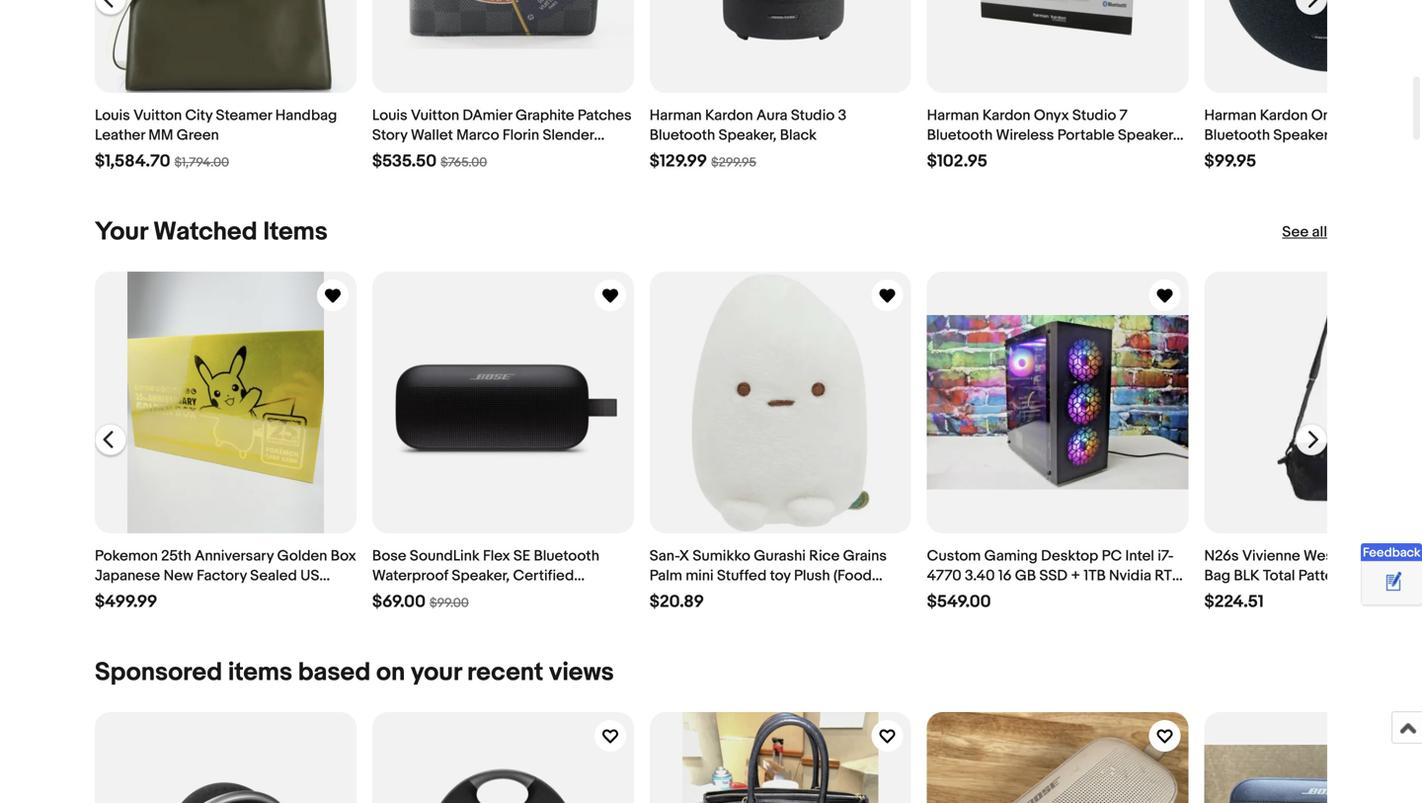 Task type: describe. For each thing, give the bounding box(es) containing it.
factory
[[197, 567, 247, 585]]

intel
[[1126, 547, 1155, 565]]

$129.99
[[650, 151, 708, 172]]

your watched items
[[95, 217, 328, 247]]

$299.95
[[711, 155, 757, 170]]

new inside san-x sumikko gurashi rice grains palm mini stuffed toy plush (food kingdom) new
[[718, 587, 748, 604]]

$1,584.70
[[95, 151, 171, 172]]

x
[[680, 547, 690, 565]]

$69.00 text field
[[372, 592, 426, 612]]

see all
[[1283, 223, 1328, 241]]

$499.99
[[95, 592, 157, 612]]

1tb
[[1084, 567, 1106, 585]]

rice
[[809, 547, 840, 565]]

$765.00
[[441, 155, 487, 170]]

4770
[[927, 567, 962, 585]]

po
[[1409, 107, 1423, 124]]

$535.50 $765.00
[[372, 151, 487, 172]]

$99.95
[[1205, 151, 1257, 172]]

leather
[[95, 126, 145, 144]]

steamer
[[216, 107, 272, 124]]

views
[[549, 657, 614, 688]]

$499.99 text field
[[95, 592, 157, 612]]

3
[[838, 107, 847, 124]]

wireless
[[996, 126, 1054, 144]]

sealed
[[250, 567, 297, 585]]

items
[[263, 217, 328, 247]]

$1,584.70 text field
[[95, 151, 171, 172]]

florin
[[503, 126, 540, 144]]

$535.50 text field
[[372, 151, 437, 172]]

+
[[1071, 567, 1081, 585]]

6
[[966, 587, 975, 604]]

1 horizontal spatial gb
[[1015, 567, 1036, 585]]

$69.00 $99.00
[[372, 592, 469, 612]]

onyx for $99.95
[[1312, 107, 1347, 124]]

2060
[[927, 587, 963, 604]]

damier
[[463, 107, 512, 124]]

speaker, for refurbished
[[452, 567, 510, 585]]

$20.89
[[650, 592, 704, 612]]

kardon for speaker,
[[705, 107, 753, 124]]

16
[[999, 567, 1012, 585]]

$224.51 text field
[[1205, 592, 1264, 612]]

bose soundlink flex se bluetooth waterproof speaker, certified refurbished
[[372, 547, 600, 604]]

vivienne
[[1243, 547, 1301, 565]]

seller
[[95, 587, 134, 604]]

rtx
[[1155, 567, 1183, 585]]

certified
[[513, 567, 574, 585]]

palm
[[650, 567, 683, 585]]

waterproof
[[372, 567, 449, 585]]

feedback
[[1363, 545, 1421, 561]]

harman kardon aura studio 3 bluetooth speaker, black $129.99 $299.95
[[650, 107, 847, 172]]

gurashi
[[754, 547, 806, 565]]

speaker
[[1118, 126, 1173, 144]]

japanese
[[95, 567, 160, 585]]

your
[[411, 657, 462, 688]]

green
[[177, 126, 219, 144]]

studio for $129.99
[[791, 107, 835, 124]]

aura
[[757, 107, 788, 124]]

7 for wireless
[[1120, 107, 1128, 124]]

san-
[[650, 547, 680, 565]]

bose
[[372, 547, 407, 565]]

recent
[[467, 657, 544, 688]]

westwood
[[1304, 547, 1377, 565]]

bluetooth for $129.99
[[650, 126, 716, 144]]

harman for $99.95
[[1205, 107, 1257, 124]]

pokemon 25th anniversary golden box japanese new factory sealed us seller
[[95, 547, 356, 604]]

onyx for wireless
[[1034, 107, 1070, 124]]

ssd
[[1040, 567, 1068, 585]]

sponsored items based on your recent views
[[95, 657, 614, 688]]

story
[[372, 126, 408, 144]]

$102.95
[[927, 151, 988, 172]]

sponsored
[[95, 657, 222, 688]]

gaming
[[985, 547, 1038, 565]]

plush
[[794, 567, 831, 585]]

city
[[185, 107, 213, 124]]

pc
[[1102, 547, 1122, 565]]



Task type: locate. For each thing, give the bounding box(es) containing it.
golden
[[277, 547, 327, 565]]

speaker, down flex
[[452, 567, 510, 585]]

1 horizontal spatial speaker,
[[719, 126, 777, 144]]

0 horizontal spatial gb
[[978, 587, 999, 604]]

onyx left po
[[1312, 107, 1347, 124]]

harman for speaker,
[[650, 107, 702, 124]]

box
[[331, 547, 356, 565]]

$20.89 text field
[[650, 592, 704, 612]]

studio for speaker
[[1073, 107, 1117, 124]]

harman inside harman kardon aura studio 3 bluetooth speaker, black $129.99 $299.95
[[650, 107, 702, 124]]

2 horizontal spatial kardon
[[1260, 107, 1308, 124]]

portable
[[1058, 126, 1115, 144]]

gb
[[1015, 567, 1036, 585], [978, 587, 999, 604]]

n26s
[[1205, 547, 1239, 565]]

bluetooth for speaker
[[927, 126, 993, 144]]

vuitton up wallet
[[411, 107, 459, 124]]

2 7 from the left
[[1398, 107, 1406, 124]]

desktop
[[1041, 547, 1099, 565]]

0 horizontal spatial vuitton
[[133, 107, 182, 124]]

studio up portable
[[1073, 107, 1117, 124]]

custom
[[927, 547, 981, 565]]

grains
[[843, 547, 887, 565]]

7 up speaker
[[1120, 107, 1128, 124]]

2 horizontal spatial studio
[[1350, 107, 1394, 124]]

louis for florin
[[372, 107, 408, 124]]

studio inside harman kardon onyx studio 7 po $99.95
[[1350, 107, 1394, 124]]

3 harman from the left
[[1205, 107, 1257, 124]]

kardon inside harman kardon onyx studio 7 bluetooth wireless portable speaker original
[[983, 107, 1031, 124]]

bluetooth up $129.99 text field
[[650, 126, 716, 144]]

kardon
[[705, 107, 753, 124], [983, 107, 1031, 124], [1260, 107, 1308, 124]]

speaker, up the "$299.95"
[[719, 126, 777, 144]]

speaker, inside harman kardon aura studio 3 bluetooth speaker, black $129.99 $299.95
[[719, 126, 777, 144]]

1 horizontal spatial studio
[[1073, 107, 1117, 124]]

2lv629k
[[372, 146, 432, 164]]

studio inside harman kardon onyx studio 7 bluetooth wireless portable speaker original
[[1073, 107, 1117, 124]]

7
[[1120, 107, 1128, 124], [1398, 107, 1406, 124]]

$1,794.00
[[174, 155, 229, 170]]

0 horizontal spatial new
[[164, 567, 193, 585]]

$129.99 text field
[[650, 151, 708, 172]]

3 studio from the left
[[1350, 107, 1394, 124]]

7 inside harman kardon onyx studio 7 po $99.95
[[1398, 107, 1406, 124]]

vuitton for $1,584.70
[[133, 107, 182, 124]]

your watched items link
[[95, 217, 328, 247]]

harman kardon onyx studio 7 po $99.95
[[1205, 107, 1423, 172]]

3 kardon from the left
[[1260, 107, 1308, 124]]

kingdom)
[[650, 587, 715, 604]]

patches
[[578, 107, 632, 124]]

bluetooth inside the bose soundlink flex se bluetooth waterproof speaker, certified refurbished
[[534, 547, 600, 565]]

25th
[[161, 547, 191, 565]]

0 horizontal spatial bluetooth
[[534, 547, 600, 565]]

vuitton inside louis vuitton damier graphite patches story wallet marco florin slender 2lv629k
[[411, 107, 459, 124]]

new
[[164, 567, 193, 585], [718, 587, 748, 604]]

louis
[[95, 107, 130, 124], [372, 107, 408, 124]]

vuitton inside louis vuitton city steamer handbag leather mm green $1,584.70 $1,794.00
[[133, 107, 182, 124]]

vuitton for florin
[[411, 107, 459, 124]]

$102.95 text field
[[927, 151, 988, 172]]

bluetooth
[[650, 126, 716, 144], [927, 126, 993, 144], [534, 547, 600, 565]]

onyx up wireless
[[1034, 107, 1070, 124]]

0 vertical spatial new
[[164, 567, 193, 585]]

0 horizontal spatial speaker,
[[452, 567, 510, 585]]

handbag
[[275, 107, 337, 124]]

1 7 from the left
[[1120, 107, 1128, 124]]

san-x sumikko gurashi rice grains palm mini stuffed toy plush (food kingdom) new
[[650, 547, 887, 604]]

harman
[[650, 107, 702, 124], [927, 107, 980, 124], [1205, 107, 1257, 124]]

should
[[1380, 547, 1423, 565]]

$99.95 text field
[[1205, 151, 1257, 172]]

speaker, inside the bose soundlink flex se bluetooth waterproof speaker, certified refurbished
[[452, 567, 510, 585]]

mm
[[148, 126, 173, 144]]

your
[[95, 217, 148, 247]]

gb right 6 on the bottom right of page
[[978, 587, 999, 604]]

kardon inside harman kardon onyx studio 7 po $99.95
[[1260, 107, 1308, 124]]

us
[[301, 567, 319, 585]]

marco
[[457, 126, 499, 144]]

0 horizontal spatial harman
[[650, 107, 702, 124]]

louis vuitton damier graphite patches story wallet marco florin slender 2lv629k
[[372, 107, 632, 164]]

new down 25th
[[164, 567, 193, 585]]

bluetooth inside harman kardon onyx studio 7 bluetooth wireless portable speaker original
[[927, 126, 993, 144]]

louis for $1,584.70
[[95, 107, 130, 124]]

refurbished
[[372, 587, 455, 604]]

n26s vivienne westwood should $224.51
[[1205, 547, 1423, 612]]

harman inside harman kardon onyx studio 7 po $99.95
[[1205, 107, 1257, 124]]

wallet
[[411, 126, 453, 144]]

1 horizontal spatial harman
[[927, 107, 980, 124]]

1 horizontal spatial louis
[[372, 107, 408, 124]]

2 studio from the left
[[1073, 107, 1117, 124]]

vuitton up the mm
[[133, 107, 182, 124]]

0 vertical spatial gb
[[1015, 567, 1036, 585]]

0 horizontal spatial 7
[[1120, 107, 1128, 124]]

watched
[[153, 217, 257, 247]]

se
[[514, 547, 531, 565]]

2 louis from the left
[[372, 107, 408, 124]]

2 harman from the left
[[927, 107, 980, 124]]

sumikko
[[693, 547, 751, 565]]

louis inside louis vuitton city steamer handbag leather mm green $1,584.70 $1,794.00
[[95, 107, 130, 124]]

1 horizontal spatial vuitton
[[411, 107, 459, 124]]

$69.00
[[372, 592, 426, 612]]

louis up the leather
[[95, 107, 130, 124]]

studio left po
[[1350, 107, 1394, 124]]

previous price $1,794.00 text field
[[174, 155, 229, 170]]

1 horizontal spatial new
[[718, 587, 748, 604]]

studio up the black
[[791, 107, 835, 124]]

harman inside harman kardon onyx studio 7 bluetooth wireless portable speaker original
[[927, 107, 980, 124]]

onyx inside harman kardon onyx studio 7 bluetooth wireless portable speaker original
[[1034, 107, 1070, 124]]

$535.50
[[372, 151, 437, 172]]

harman for wireless
[[927, 107, 980, 124]]

vuitton
[[133, 107, 182, 124], [411, 107, 459, 124]]

bluetooth inside harman kardon aura studio 3 bluetooth speaker, black $129.99 $299.95
[[650, 126, 716, 144]]

1 vertical spatial speaker,
[[452, 567, 510, 585]]

louis inside louis vuitton damier graphite patches story wallet marco florin slender 2lv629k
[[372, 107, 408, 124]]

mini
[[686, 567, 714, 585]]

7 left po
[[1398, 107, 1406, 124]]

$549.00 text field
[[927, 592, 991, 612]]

on
[[376, 657, 405, 688]]

original
[[927, 146, 980, 164]]

$99.00
[[430, 596, 469, 611]]

2 vuitton from the left
[[411, 107, 459, 124]]

graphite
[[516, 107, 575, 124]]

new inside "pokemon 25th anniversary golden box japanese new factory sealed us seller"
[[164, 567, 193, 585]]

black
[[780, 126, 817, 144]]

previous price $765.00 text field
[[441, 155, 487, 170]]

see all link
[[1283, 222, 1328, 242]]

onyx inside harman kardon onyx studio 7 po $99.95
[[1312, 107, 1347, 124]]

custom gaming desktop pc intel i7- 4770 3.40 16 gb ssd + 1tb nvidia rtx 2060 6 gb
[[927, 547, 1183, 604]]

2 horizontal spatial harman
[[1205, 107, 1257, 124]]

studio inside harman kardon aura studio 3 bluetooth speaker, black $129.99 $299.95
[[791, 107, 835, 124]]

0 horizontal spatial louis
[[95, 107, 130, 124]]

harman up $99.95 text field
[[1205, 107, 1257, 124]]

bluetooth up certified
[[534, 547, 600, 565]]

(food
[[834, 567, 872, 585]]

based
[[298, 657, 371, 688]]

see
[[1283, 223, 1309, 241]]

1 harman from the left
[[650, 107, 702, 124]]

onyx
[[1034, 107, 1070, 124], [1312, 107, 1347, 124]]

previous price $99.00 text field
[[430, 596, 469, 611]]

0 horizontal spatial onyx
[[1034, 107, 1070, 124]]

speaker, for $129.99
[[719, 126, 777, 144]]

2 horizontal spatial bluetooth
[[927, 126, 993, 144]]

2 kardon from the left
[[983, 107, 1031, 124]]

$224.51
[[1205, 592, 1264, 612]]

gb right 16
[[1015, 567, 1036, 585]]

7 for $99.95
[[1398, 107, 1406, 124]]

slender
[[543, 126, 594, 144]]

previous price $299.95 text field
[[711, 155, 757, 170]]

harman up $129.99 text field
[[650, 107, 702, 124]]

0 vertical spatial speaker,
[[719, 126, 777, 144]]

kardon inside harman kardon aura studio 3 bluetooth speaker, black $129.99 $299.95
[[705, 107, 753, 124]]

7 inside harman kardon onyx studio 7 bluetooth wireless portable speaker original
[[1120, 107, 1128, 124]]

all
[[1313, 223, 1328, 241]]

1 onyx from the left
[[1034, 107, 1070, 124]]

1 kardon from the left
[[705, 107, 753, 124]]

nvidia
[[1110, 567, 1152, 585]]

bluetooth up original at the right top of the page
[[927, 126, 993, 144]]

new down stuffed
[[718, 587, 748, 604]]

1 louis from the left
[[95, 107, 130, 124]]

1 studio from the left
[[791, 107, 835, 124]]

1 vertical spatial new
[[718, 587, 748, 604]]

speaker,
[[719, 126, 777, 144], [452, 567, 510, 585]]

toy
[[770, 567, 791, 585]]

0 horizontal spatial kardon
[[705, 107, 753, 124]]

soundlink
[[410, 547, 480, 565]]

1 horizontal spatial onyx
[[1312, 107, 1347, 124]]

1 horizontal spatial 7
[[1398, 107, 1406, 124]]

2 onyx from the left
[[1312, 107, 1347, 124]]

3.40
[[965, 567, 995, 585]]

louis up story
[[372, 107, 408, 124]]

1 horizontal spatial kardon
[[983, 107, 1031, 124]]

0 horizontal spatial studio
[[791, 107, 835, 124]]

harman up original at the right top of the page
[[927, 107, 980, 124]]

1 horizontal spatial bluetooth
[[650, 126, 716, 144]]

1 vertical spatial gb
[[978, 587, 999, 604]]

studio
[[791, 107, 835, 124], [1073, 107, 1117, 124], [1350, 107, 1394, 124]]

kardon for wireless
[[983, 107, 1031, 124]]

stuffed
[[717, 567, 767, 585]]

kardon for $99.95
[[1260, 107, 1308, 124]]

1 vuitton from the left
[[133, 107, 182, 124]]

louis vuitton city steamer handbag leather mm green $1,584.70 $1,794.00
[[95, 107, 337, 172]]

$549.00
[[927, 592, 991, 612]]



Task type: vqa. For each thing, say whether or not it's contained in the screenshot.


